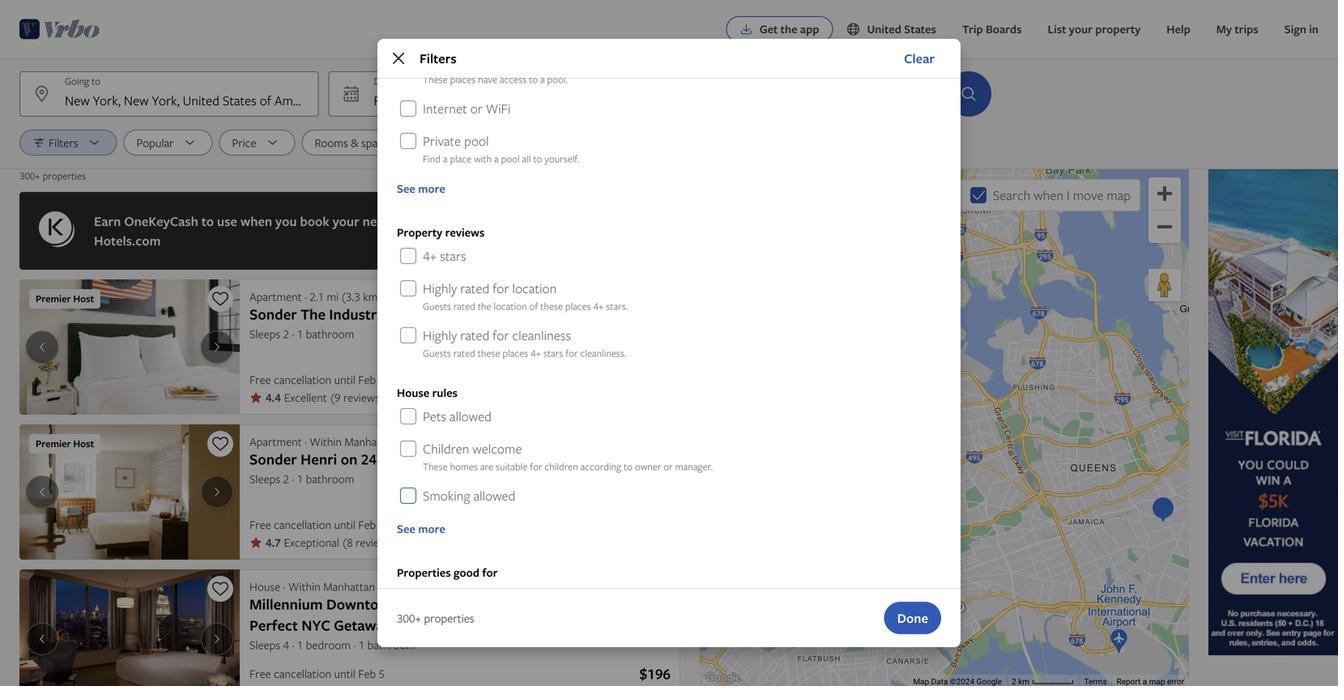 Task type: describe. For each thing, give the bounding box(es) containing it.
when inside earn onekeycash to use when you book your next getaway on vrbo, expedia, and hotels.com
[[240, 212, 272, 230]]

0 horizontal spatial 300+ properties
[[19, 169, 86, 182]]

highly for highly rated for cleanliness
[[423, 326, 457, 344]]

feb for on
[[358, 517, 376, 532]]

dialog containing filters
[[377, 31, 961, 647]]

· up perfect
[[283, 579, 285, 594]]

see for pets allowed
[[397, 521, 415, 537]]

house for house · within manhattan millennium downtown new york, junior suite with king bed, perfect nyc getaway! sleeps 4 · 1 bedroom · 1 bathroom
[[249, 579, 280, 594]]

0 horizontal spatial or
[[470, 100, 483, 117]]

0 vertical spatial properties
[[43, 169, 86, 182]]

1 vertical spatial location
[[494, 299, 527, 313]]

superior
[[387, 449, 445, 469]]

cancellation for sleeps
[[274, 372, 331, 387]]

free for sonder the industrialist | queen room
[[249, 372, 271, 387]]

Save Sonder The Industrialist | Queen Room to a trip checkbox
[[207, 286, 233, 312]]

of
[[529, 299, 538, 313]]

use
[[217, 212, 237, 230]]

· up excellent
[[292, 326, 294, 341]]

price button
[[219, 130, 295, 156]]

children
[[545, 460, 578, 473]]

these inside "highly rated for location guests rated the location of these places 4+ stars."
[[540, 299, 563, 313]]

trip boards link
[[949, 13, 1035, 45]]

sleeps inside apartment · 2.1 mi (3.3 km) to brooklyn center sonder the industrialist | queen room sleeps 2 · 1 bathroom
[[249, 326, 280, 341]]

smoking
[[423, 487, 470, 505]]

trips
[[1235, 21, 1258, 37]]

move
[[1073, 186, 1103, 204]]

sonder inside apartment · within manhattan sonder henri on 24 | superior king room sleeps 2 · 1 bathroom
[[249, 449, 297, 469]]

popular
[[136, 135, 174, 150]]

within for downtown
[[288, 579, 320, 594]]

to right access
[[529, 72, 538, 86]]

more for these
[[418, 181, 445, 196]]

4+ inside "highly rated for location guests rated the location of these places 4+ stars."
[[593, 299, 604, 313]]

4+ inside highly rated for cleanliness guests rated these places 4+ stars for cleanliness.
[[531, 346, 541, 360]]

owner
[[635, 460, 661, 473]]

1 horizontal spatial the
[[781, 21, 797, 37]]

nyc
[[301, 615, 330, 635]]

sort by recommended button
[[439, 130, 599, 156]]

0 vertical spatial your
[[1069, 21, 1093, 37]]

trip boards
[[962, 21, 1022, 37]]

apartment · 2.1 mi (3.3 km) to brooklyn center sonder the industrialist | queen room sleeps 2 · 1 bathroom
[[249, 289, 504, 341]]

map
[[1107, 186, 1131, 204]]

until for 1
[[334, 517, 355, 532]]

0 vertical spatial 300+
[[19, 169, 40, 182]]

bathroom inside apartment · within manhattan sonder henri on 24 | superior king room sleeps 2 · 1 bathroom
[[306, 471, 354, 486]]

sort
[[452, 135, 473, 150]]

19
[[397, 92, 411, 109]]

feb left 19
[[374, 92, 394, 109]]

within for henri
[[310, 434, 342, 449]]

room inside apartment · 2.1 mi (3.3 km) to brooklyn center sonder the industrialist | queen room sleeps 2 · 1 bathroom
[[466, 304, 504, 324]]

or inside children welcome these homes are suitable for children according to owner or manager.
[[664, 460, 673, 473]]

united states
[[867, 21, 936, 37]]

filters button
[[19, 130, 117, 156]]

reviews
[[445, 225, 485, 240]]

5
[[379, 666, 385, 681]]

allowed for smoking allowed
[[473, 487, 515, 505]]

according
[[580, 460, 621, 473]]

see more for pets allowed
[[397, 521, 445, 537]]

2 room image from the top
[[19, 424, 240, 560]]

4.7 exceptional (8 reviews)
[[266, 535, 396, 550]]

rated up rules
[[453, 346, 475, 360]]

small image
[[846, 22, 867, 36]]

smoking allowed
[[423, 487, 515, 505]]

4
[[283, 637, 289, 652]]

suitable
[[496, 460, 528, 473]]

and
[[548, 212, 570, 230]]

good
[[454, 565, 479, 580]]

suite
[[518, 594, 552, 614]]

earn
[[94, 212, 121, 230]]

premier for sonder henri on 24 | superior king room
[[36, 437, 71, 450]]

sleeps inside "house · within manhattan millennium downtown new york, junior suite with king bed, perfect nyc getaway! sleeps 4 · 1 bedroom · 1 bathroom"
[[249, 637, 280, 652]]

apartment for sonder henri on 24 | superior king room
[[249, 434, 302, 449]]

2 horizontal spatial a
[[540, 72, 545, 86]]

1 down getaway! on the left of the page
[[358, 637, 365, 652]]

unit with king size bed. the exact unit will be assigned upon arrival. views, colors and decoration may vary. image
[[19, 569, 240, 686]]

free for sonder henri on 24 | superior king room
[[249, 517, 271, 532]]

room inside apartment · within manhattan sonder henri on 24 | superior king room sleeps 2 · 1 bathroom
[[481, 449, 519, 469]]

1 horizontal spatial 300+
[[397, 610, 421, 626]]

Save Sonder Henri on 24 | Superior King Room to a trip checkbox
[[207, 431, 233, 457]]

1 horizontal spatial a
[[494, 152, 499, 165]]

-
[[414, 92, 418, 109]]

on inside earn onekeycash to use when you book your next getaway on vrbo, expedia, and hotels.com
[[443, 212, 458, 230]]

manhattan for downtown
[[323, 579, 375, 594]]

boards
[[986, 21, 1022, 37]]

expedia,
[[496, 212, 545, 230]]

· down excellent
[[304, 434, 307, 449]]

popular button
[[124, 130, 213, 156]]

for left cleanliness.
[[566, 346, 578, 360]]

you
[[275, 212, 297, 230]]

until for getaway!
[[334, 666, 355, 681]]

&
[[351, 135, 358, 150]]

internet
[[423, 100, 467, 117]]

reviews) for to
[[343, 390, 384, 405]]

properties
[[397, 565, 451, 580]]

private
[[423, 132, 461, 150]]

| inside apartment · 2.1 mi (3.3 km) to brooklyn center sonder the industrialist | queen room sleeps 2 · 1 bathroom
[[411, 304, 415, 324]]

millennium
[[249, 594, 323, 614]]

manager.
[[675, 460, 713, 473]]

free cancellation until feb 16 for (3.3
[[249, 372, 391, 387]]

0 horizontal spatial pool
[[464, 132, 489, 150]]

feb right -
[[421, 92, 442, 109]]

allowed for pets allowed
[[450, 407, 492, 425]]

to inside children welcome these homes are suitable for children according to owner or manager.
[[624, 460, 633, 473]]

free for millennium downtown new york, junior suite with king bed, perfect nyc getaway!
[[249, 666, 271, 681]]

filters inside button
[[49, 135, 78, 150]]

guests for highly rated for cleanliness
[[423, 346, 451, 360]]

1 room image from the top
[[19, 279, 240, 415]]

your inside earn onekeycash to use when you book your next getaway on vrbo, expedia, and hotels.com
[[333, 212, 359, 230]]

spaces
[[361, 135, 393, 150]]

2 inside apartment · within manhattan sonder henri on 24 | superior king room sleeps 2 · 1 bathroom
[[283, 471, 289, 486]]

show previous image for millennium downtown new york, junior suite with king bed, perfect nyc getaway! image
[[32, 633, 52, 646]]

wifi
[[486, 100, 511, 117]]

| inside apartment · within manhattan sonder henri on 24 | superior king room sleeps 2 · 1 bathroom
[[380, 449, 384, 469]]

hotels.com
[[94, 232, 161, 249]]

1 inside apartment · within manhattan sonder henri on 24 | superior king room sleeps 2 · 1 bathroom
[[297, 471, 303, 486]]

show previous image for sonder henri on 24 | superior king room image
[[32, 486, 52, 499]]

1 vertical spatial 300+ properties
[[397, 610, 474, 626]]

4.7
[[266, 535, 281, 550]]

pets
[[423, 407, 446, 425]]

free cancellation until feb 5
[[249, 666, 385, 681]]

show next image for millennium downtown new york, junior suite with king bed, perfect nyc getaway! image
[[207, 633, 227, 646]]

see more button for pets allowed
[[397, 521, 941, 537]]

house rules
[[397, 385, 458, 401]]

see more for these places have access to a pool.
[[397, 181, 445, 196]]

new
[[402, 594, 431, 614]]

help
[[1167, 21, 1190, 37]]

· left 2.1
[[304, 289, 307, 304]]

list
[[1048, 21, 1066, 37]]

sonder inside apartment · 2.1 mi (3.3 km) to brooklyn center sonder the industrialist | queen room sleeps 2 · 1 bathroom
[[249, 304, 297, 324]]

· down getaway! on the left of the page
[[353, 637, 356, 652]]

stars.
[[606, 299, 628, 313]]

2.1
[[310, 289, 324, 304]]

my trips link
[[1203, 13, 1271, 45]]

pool.
[[547, 72, 568, 86]]

0 horizontal spatial a
[[443, 152, 448, 165]]

clear
[[904, 49, 935, 67]]

list your property
[[1048, 21, 1141, 37]]

rooms & spaces
[[315, 135, 393, 150]]

children welcome these homes are suitable for children according to owner or manager.
[[423, 440, 713, 473]]

premier host for sonder henri on 24 | superior king room
[[36, 437, 94, 450]]

show next image for sonder the industrialist | queen room image
[[207, 341, 227, 354]]

host for sonder henri on 24 | superior king room
[[73, 437, 94, 450]]

onekeycash
[[124, 212, 198, 230]]

close sort and filter image
[[389, 49, 408, 68]]

vrbo logo image
[[19, 16, 100, 42]]

property
[[397, 225, 442, 240]]

getaway!
[[334, 615, 395, 635]]

rooms & spaces button
[[302, 130, 432, 156]]

have
[[478, 72, 497, 86]]

property reviews 4+ stars
[[397, 225, 485, 265]]

help link
[[1154, 13, 1203, 45]]

recommended
[[489, 135, 560, 150]]

$196
[[640, 664, 671, 684]]



Task type: locate. For each thing, give the bounding box(es) containing it.
host for sonder the industrialist | queen room
[[73, 292, 94, 305]]

0 vertical spatial more
[[418, 181, 445, 196]]

apartment · within manhattan sonder henri on 24 | superior king room sleeps 2 · 1 bathroom
[[249, 434, 519, 486]]

|
[[411, 304, 415, 324], [380, 449, 384, 469]]

map region
[[700, 169, 1189, 686]]

1 vertical spatial xsmall image
[[249, 536, 262, 549]]

apartment left 2.1
[[249, 289, 302, 304]]

on left 24
[[341, 449, 357, 469]]

my trips
[[1216, 21, 1258, 37]]

rated up queen
[[460, 279, 489, 297]]

0 vertical spatial host
[[73, 292, 94, 305]]

bedroom
[[306, 637, 351, 652]]

until up (8
[[334, 517, 355, 532]]

0 vertical spatial on
[[443, 212, 458, 230]]

0 vertical spatial premier
[[36, 292, 71, 305]]

to right km)
[[385, 289, 395, 304]]

1 vertical spatial see more
[[397, 521, 445, 537]]

0 vertical spatial sleeps
[[249, 326, 280, 341]]

1 vertical spatial stars
[[543, 346, 563, 360]]

highly inside "highly rated for location guests rated the location of these places 4+ stars."
[[423, 279, 457, 297]]

bathroom inside "house · within manhattan millennium downtown new york, junior suite with king bed, perfect nyc getaway! sleeps 4 · 1 bedroom · 1 bathroom"
[[367, 637, 416, 652]]

center
[[444, 289, 475, 304]]

free up 4.7
[[249, 517, 271, 532]]

show previous image for sonder the industrialist | queen room image
[[32, 341, 52, 354]]

1 vertical spatial see more button
[[397, 521, 941, 537]]

stars inside highly rated for cleanliness guests rated these places 4+ stars for cleanliness.
[[543, 346, 563, 360]]

1 inside apartment · 2.1 mi (3.3 km) to brooklyn center sonder the industrialist | queen room sleeps 2 · 1 bathroom
[[297, 326, 303, 341]]

1 horizontal spatial places
[[503, 346, 528, 360]]

bed,
[[624, 594, 653, 614]]

0 horizontal spatial |
[[380, 449, 384, 469]]

apartment inside apartment · within manhattan sonder henri on 24 | superior king room sleeps 2 · 1 bathroom
[[249, 434, 302, 449]]

(3.3
[[341, 289, 360, 304]]

bathroom down henri
[[306, 471, 354, 486]]

0 vertical spatial sonder
[[249, 304, 297, 324]]

1 more from the top
[[418, 181, 445, 196]]

see for these places have access to a pool.
[[397, 181, 415, 196]]

0 vertical spatial 16
[[379, 372, 391, 387]]

places up 26 at the left top
[[450, 72, 476, 86]]

filters
[[420, 49, 457, 67], [49, 135, 78, 150]]

to inside apartment · 2.1 mi (3.3 km) to brooklyn center sonder the industrialist | queen room sleeps 2 · 1 bathroom
[[385, 289, 395, 304]]

1 vertical spatial properties
[[424, 610, 474, 626]]

perfect
[[249, 615, 298, 635]]

more for pets
[[418, 521, 445, 537]]

exceptional
[[284, 535, 339, 550]]

for inside properties good for families
[[482, 565, 498, 580]]

0 vertical spatial see more
[[397, 181, 445, 196]]

until down bedroom
[[334, 666, 355, 681]]

xsmall image for sonder the industrialist | queen room
[[249, 391, 262, 404]]

premier host for sonder the industrialist | queen room
[[36, 292, 94, 305]]

for for highly rated for cleanliness
[[493, 326, 509, 344]]

done button
[[884, 602, 941, 634]]

1 vertical spatial places
[[565, 299, 591, 313]]

excellent
[[284, 390, 327, 405]]

free up 4.4
[[249, 372, 271, 387]]

with
[[556, 594, 588, 614]]

highly for highly rated for location
[[423, 279, 457, 297]]

properties good for families
[[397, 565, 498, 605]]

place
[[450, 152, 472, 165]]

0 vertical spatial these
[[540, 299, 563, 313]]

1 horizontal spatial filters
[[420, 49, 457, 67]]

guests for highly rated for location
[[423, 299, 451, 313]]

1 cancellation from the top
[[274, 372, 331, 387]]

bathroom
[[306, 326, 354, 341], [306, 471, 354, 486], [367, 637, 416, 652]]

premier up show previous image for sonder the industrialist | queen room
[[36, 292, 71, 305]]

2
[[283, 326, 289, 341], [283, 471, 289, 486]]

for right center
[[493, 279, 509, 297]]

until up "(9"
[[334, 372, 355, 387]]

16
[[379, 372, 391, 387], [379, 517, 391, 532]]

1 horizontal spatial king
[[591, 594, 620, 614]]

2 more from the top
[[418, 521, 445, 537]]

guests down property reviews 4+ stars
[[423, 299, 451, 313]]

2 sleeps from the top
[[249, 471, 280, 486]]

google image
[[704, 670, 742, 686]]

2 until from the top
[[334, 517, 355, 532]]

reviews) inside "4.7 exceptional (8 reviews)"
[[356, 535, 396, 550]]

york,
[[435, 594, 469, 614]]

1 host from the top
[[73, 292, 94, 305]]

2 16 from the top
[[379, 517, 391, 532]]

(8
[[342, 535, 353, 550]]

2 host from the top
[[73, 437, 94, 450]]

0 vertical spatial allowed
[[450, 407, 492, 425]]

·
[[304, 289, 307, 304], [292, 326, 294, 341], [304, 434, 307, 449], [292, 471, 294, 486], [283, 579, 285, 594], [292, 637, 294, 652], [353, 637, 356, 652]]

1 these from the top
[[423, 72, 448, 86]]

· up exceptional
[[292, 471, 294, 486]]

premier for sonder the industrialist | queen room
[[36, 292, 71, 305]]

2 2 from the top
[[283, 471, 289, 486]]

0 vertical spatial 2
[[283, 326, 289, 341]]

1 see more button from the top
[[397, 181, 941, 196]]

done
[[897, 609, 928, 627]]

0 horizontal spatial filters
[[49, 135, 78, 150]]

highly down queen
[[423, 326, 457, 344]]

cancellation for 1
[[274, 517, 331, 532]]

1 vertical spatial sonder
[[249, 449, 297, 469]]

1 horizontal spatial or
[[664, 460, 673, 473]]

1 vertical spatial more
[[418, 521, 445, 537]]

0 vertical spatial when
[[1034, 186, 1063, 204]]

highly rated for cleanliness guests rated these places 4+ stars for cleanliness.
[[423, 326, 626, 360]]

0 horizontal spatial the
[[478, 299, 491, 313]]

house for house rules
[[397, 385, 429, 401]]

2 horizontal spatial places
[[565, 299, 591, 313]]

1 premier host from the top
[[36, 292, 94, 305]]

1 see from the top
[[397, 181, 415, 196]]

private pool find a place with a pool all to yourself.
[[423, 132, 579, 165]]

1 vertical spatial these
[[423, 460, 448, 473]]

2 guests from the top
[[423, 346, 451, 360]]

1 apartment from the top
[[249, 289, 302, 304]]

1 vertical spatial guests
[[423, 346, 451, 360]]

download the app button image
[[740, 23, 753, 36]]

stars down cleanliness
[[543, 346, 563, 360]]

stars down reviews
[[440, 247, 466, 265]]

location
[[512, 279, 557, 297], [494, 299, 527, 313]]

list your property link
[[1035, 13, 1154, 45]]

to right all
[[533, 152, 542, 165]]

1 horizontal spatial stars
[[543, 346, 563, 360]]

bathroom inside apartment · 2.1 mi (3.3 km) to brooklyn center sonder the industrialist | queen room sleeps 2 · 1 bathroom
[[306, 326, 354, 341]]

0 vertical spatial location
[[512, 279, 557, 297]]

1 vertical spatial until
[[334, 517, 355, 532]]

1 right 4 at the bottom of the page
[[297, 637, 303, 652]]

2 free from the top
[[249, 517, 271, 532]]

1 see more from the top
[[397, 181, 445, 196]]

reviews) right (8
[[356, 535, 396, 550]]

0 vertical spatial within
[[310, 434, 342, 449]]

for left cleanliness
[[493, 326, 509, 344]]

king left the bed,
[[591, 594, 620, 614]]

1 vertical spatial manhattan
[[323, 579, 375, 594]]

these inside children welcome these homes are suitable for children according to owner or manager.
[[423, 460, 448, 473]]

manhattan inside "house · within manhattan millennium downtown new york, junior suite with king bed, perfect nyc getaway! sleeps 4 · 1 bedroom · 1 bathroom"
[[323, 579, 375, 594]]

1 vertical spatial cancellation
[[274, 517, 331, 532]]

see more down smoking
[[397, 521, 445, 537]]

km)
[[363, 289, 382, 304]]

0 vertical spatial or
[[470, 100, 483, 117]]

2 premier from the top
[[36, 437, 71, 450]]

more down the find
[[418, 181, 445, 196]]

4+ down cleanliness
[[531, 346, 541, 360]]

2 xsmall image from the top
[[249, 536, 262, 549]]

(9
[[330, 390, 341, 405]]

2 vertical spatial free
[[249, 666, 271, 681]]

feb up the 4.4 excellent (9 reviews)
[[358, 372, 376, 387]]

the right get
[[781, 21, 797, 37]]

2 inside apartment · 2.1 mi (3.3 km) to brooklyn center sonder the industrialist | queen room sleeps 2 · 1 bathroom
[[283, 326, 289, 341]]

downtown
[[326, 594, 398, 614]]

1 vertical spatial these
[[478, 346, 500, 360]]

vrbo,
[[461, 212, 493, 230]]

these up 26 at the left top
[[423, 72, 448, 86]]

1 vertical spatial reviews)
[[356, 535, 396, 550]]

within inside apartment · within manhattan sonder henri on 24 | superior king room sleeps 2 · 1 bathroom
[[310, 434, 342, 449]]

1 sonder from the top
[[249, 304, 297, 324]]

free cancellation until feb 16 for sonder
[[249, 517, 391, 532]]

for for highly rated for location
[[493, 279, 509, 297]]

dialog
[[377, 31, 961, 647]]

premier host up show previous image for sonder the industrialist | queen room
[[36, 292, 94, 305]]

highly
[[423, 279, 457, 297], [423, 326, 457, 344]]

king inside "house · within manhattan millennium downtown new york, junior suite with king bed, perfect nyc getaway! sleeps 4 · 1 bedroom · 1 bathroom"
[[591, 594, 620, 614]]

united states button
[[833, 13, 949, 45]]

united
[[867, 21, 901, 37]]

sonder left henri
[[249, 449, 297, 469]]

0 vertical spatial reviews)
[[343, 390, 384, 405]]

search
[[993, 186, 1031, 204]]

to inside earn onekeycash to use when you book your next getaway on vrbo, expedia, and hotels.com
[[201, 212, 214, 230]]

1 highly from the top
[[423, 279, 457, 297]]

the inside "highly rated for location guests rated the location of these places 4+ stars."
[[478, 299, 491, 313]]

0 vertical spatial guests
[[423, 299, 451, 313]]

feb left 5
[[358, 666, 376, 681]]

mi
[[327, 289, 339, 304]]

pool
[[464, 132, 489, 150], [501, 152, 520, 165]]

trip
[[962, 21, 983, 37]]

1 horizontal spatial on
[[443, 212, 458, 230]]

your right the list at the right
[[1069, 21, 1093, 37]]

on left vrbo,
[[443, 212, 458, 230]]

0 vertical spatial filters
[[420, 49, 457, 67]]

the
[[300, 304, 326, 324]]

2 free cancellation until feb 16 from the top
[[249, 517, 391, 532]]

show next image for sonder henri on 24 | superior king room image
[[207, 486, 227, 499]]

reviews) right "(9"
[[343, 390, 384, 405]]

1 vertical spatial 300+
[[397, 610, 421, 626]]

cleanliness
[[512, 326, 571, 344]]

bathroom down the
[[306, 326, 354, 341]]

2 vertical spatial bathroom
[[367, 637, 416, 652]]

0 horizontal spatial house
[[249, 579, 280, 594]]

allowed down rules
[[450, 407, 492, 425]]

these
[[423, 72, 448, 86], [423, 460, 448, 473]]

sleeps inside apartment · within manhattan sonder henri on 24 | superior king room sleeps 2 · 1 bathroom
[[249, 471, 280, 486]]

feb up "4.7 exceptional (8 reviews)"
[[358, 517, 376, 532]]

these down children
[[423, 460, 448, 473]]

all
[[522, 152, 531, 165]]

xsmall image for sonder henri on 24 | superior king room
[[249, 536, 262, 549]]

or
[[470, 100, 483, 117], [664, 460, 673, 473]]

0 vertical spatial pool
[[464, 132, 489, 150]]

see up properties
[[397, 521, 415, 537]]

apartment inside apartment · 2.1 mi (3.3 km) to brooklyn center sonder the industrialist | queen room sleeps 2 · 1 bathroom
[[249, 289, 302, 304]]

book
[[300, 212, 329, 230]]

0 vertical spatial room
[[466, 304, 504, 324]]

2 vertical spatial until
[[334, 666, 355, 681]]

1 premier from the top
[[36, 292, 71, 305]]

0 horizontal spatial these
[[478, 346, 500, 360]]

1 vertical spatial your
[[333, 212, 359, 230]]

300+ right getaway! on the left of the page
[[397, 610, 421, 626]]

1 vertical spatial pool
[[501, 152, 520, 165]]

feb 19 - feb 26 button
[[328, 71, 627, 117]]

families
[[423, 587, 467, 605]]

i
[[1067, 186, 1070, 204]]

1 vertical spatial room
[[481, 449, 519, 469]]

house inside "house · within manhattan millennium downtown new york, junior suite with king bed, perfect nyc getaway! sleeps 4 · 1 bedroom · 1 bathroom"
[[249, 579, 280, 594]]

2 up exceptional
[[283, 471, 289, 486]]

2 vertical spatial places
[[503, 346, 528, 360]]

1 sleeps from the top
[[249, 326, 280, 341]]

1 2 from the top
[[283, 326, 289, 341]]

within inside "house · within manhattan millennium downtown new york, junior suite with king bed, perfect nyc getaway! sleeps 4 · 1 bedroom · 1 bathroom"
[[288, 579, 320, 594]]

1 free cancellation until feb 16 from the top
[[249, 372, 391, 387]]

until for sleeps
[[334, 372, 355, 387]]

these inside highly rated for cleanliness guests rated these places 4+ stars for cleanliness.
[[478, 346, 500, 360]]

cancellation for getaway!
[[274, 666, 331, 681]]

when right use
[[240, 212, 272, 230]]

rated right brooklyn
[[453, 299, 475, 313]]

· right 4 at the bottom of the page
[[292, 637, 294, 652]]

see more button for these places have access to a pool.
[[397, 181, 941, 196]]

0 vertical spatial free cancellation until feb 16
[[249, 372, 391, 387]]

Save Millennium Downtown New York, Junior Suite With King Bed, Perfect NYC Getaway! to a trip checkbox
[[207, 576, 233, 602]]

stars inside property reviews 4+ stars
[[440, 247, 466, 265]]

industrialist
[[329, 304, 408, 324]]

0 vertical spatial places
[[450, 72, 476, 86]]

1 free from the top
[[249, 372, 271, 387]]

1 vertical spatial see
[[397, 521, 415, 537]]

for inside "highly rated for location guests rated the location of these places 4+ stars."
[[493, 279, 509, 297]]

1 vertical spatial the
[[478, 299, 491, 313]]

1 vertical spatial bathroom
[[306, 471, 354, 486]]

king
[[448, 449, 477, 469], [591, 594, 620, 614]]

0 vertical spatial the
[[781, 21, 797, 37]]

1 xsmall image from the top
[[249, 391, 262, 404]]

0 vertical spatial manhattan
[[345, 434, 396, 449]]

house up perfect
[[249, 579, 280, 594]]

within down the 4.4 excellent (9 reviews)
[[310, 434, 342, 449]]

0 horizontal spatial 4+
[[423, 247, 437, 265]]

on
[[443, 212, 458, 230], [341, 449, 357, 469]]

2 premier host from the top
[[36, 437, 94, 450]]

or right owner
[[664, 460, 673, 473]]

by
[[475, 135, 487, 150]]

free cancellation until feb 16 up exceptional
[[249, 517, 391, 532]]

0 horizontal spatial properties
[[43, 169, 86, 182]]

3 sleeps from the top
[[249, 637, 280, 652]]

house
[[397, 385, 429, 401], [249, 579, 280, 594]]

pool left all
[[501, 152, 520, 165]]

access
[[500, 72, 527, 86]]

1 down henri
[[297, 471, 303, 486]]

| right 24
[[380, 449, 384, 469]]

2 see more from the top
[[397, 521, 445, 537]]

2 see more button from the top
[[397, 521, 941, 537]]

1 16 from the top
[[379, 372, 391, 387]]

1 vertical spatial premier host
[[36, 437, 94, 450]]

1 until from the top
[[334, 372, 355, 387]]

to left owner
[[624, 460, 633, 473]]

app
[[800, 21, 819, 37]]

1 vertical spatial allowed
[[473, 487, 515, 505]]

apartment down 4.4
[[249, 434, 302, 449]]

see more button
[[397, 181, 941, 196], [397, 521, 941, 537]]

2 sonder from the top
[[249, 449, 297, 469]]

3 free from the top
[[249, 666, 271, 681]]

homes
[[450, 460, 478, 473]]

cancellation
[[274, 372, 331, 387], [274, 517, 331, 532], [274, 666, 331, 681]]

when left i
[[1034, 186, 1063, 204]]

1 vertical spatial highly
[[423, 326, 457, 344]]

room image
[[19, 279, 240, 415], [19, 424, 240, 560]]

host
[[73, 292, 94, 305], [73, 437, 94, 450]]

when
[[1034, 186, 1063, 204], [240, 212, 272, 230]]

a left pool.
[[540, 72, 545, 86]]

junior
[[473, 594, 515, 614]]

sort by recommended
[[452, 135, 560, 150]]

apartment for sonder the industrialist | queen room
[[249, 289, 302, 304]]

premier up show previous image for sonder henri on 24 | superior king room
[[36, 437, 71, 450]]

manhattan for henri
[[345, 434, 396, 449]]

300+ properties
[[19, 169, 86, 182], [397, 610, 474, 626]]

1 vertical spatial 2
[[283, 471, 289, 486]]

cancellation down 4 at the bottom of the page
[[274, 666, 331, 681]]

4+ left stars. at the top left of page
[[593, 299, 604, 313]]

reviews) inside the 4.4 excellent (9 reviews)
[[343, 390, 384, 405]]

16 left 'house rules'
[[379, 372, 391, 387]]

house left rules
[[397, 385, 429, 401]]

places inside highly rated for cleanliness guests rated these places 4+ stars for cleanliness.
[[503, 346, 528, 360]]

search image
[[959, 84, 978, 104]]

300+
[[19, 169, 40, 182], [397, 610, 421, 626]]

within
[[310, 434, 342, 449], [288, 579, 320, 594]]

or left "wifi"
[[470, 100, 483, 117]]

0 vertical spatial these
[[423, 72, 448, 86]]

1 horizontal spatial |
[[411, 304, 415, 324]]

1 vertical spatial sleeps
[[249, 471, 280, 486]]

sleeps right show next image for sonder the industrialist | queen room
[[249, 326, 280, 341]]

reviews) for on
[[356, 535, 396, 550]]

0 vertical spatial house
[[397, 385, 429, 401]]

get
[[759, 21, 778, 37]]

1 vertical spatial apartment
[[249, 434, 302, 449]]

26
[[445, 92, 459, 109]]

see more down the find
[[397, 181, 445, 196]]

0 vertical spatial premier host
[[36, 292, 94, 305]]

allowed
[[450, 407, 492, 425], [473, 487, 515, 505]]

16 for brooklyn
[[379, 372, 391, 387]]

1 guests from the top
[[423, 299, 451, 313]]

0 vertical spatial highly
[[423, 279, 457, 297]]

xsmall image left 4.4
[[249, 391, 262, 404]]

highly up queen
[[423, 279, 457, 297]]

see up getaway
[[397, 181, 415, 196]]

0 horizontal spatial places
[[450, 72, 476, 86]]

get the app
[[759, 21, 819, 37]]

for right suitable
[[530, 460, 542, 473]]

find
[[423, 152, 441, 165]]

2 apartment from the top
[[249, 434, 302, 449]]

1 vertical spatial free
[[249, 517, 271, 532]]

properties down filters button
[[43, 169, 86, 182]]

xsmall image left 4.7
[[249, 536, 262, 549]]

a right with
[[494, 152, 499, 165]]

0 horizontal spatial on
[[341, 449, 357, 469]]

0 horizontal spatial your
[[333, 212, 359, 230]]

2 see from the top
[[397, 521, 415, 537]]

location left 'of'
[[494, 299, 527, 313]]

premier host up show previous image for sonder henri on 24 | superior king room
[[36, 437, 94, 450]]

manhattan right henri
[[345, 434, 396, 449]]

properties
[[43, 169, 86, 182], [424, 610, 474, 626]]

king inside apartment · within manhattan sonder henri on 24 | superior king room sleeps 2 · 1 bathroom
[[448, 449, 477, 469]]

guests inside "highly rated for location guests rated the location of these places 4+ stars."
[[423, 299, 451, 313]]

xsmall image
[[249, 391, 262, 404], [249, 536, 262, 549]]

king left are
[[448, 449, 477, 469]]

more
[[418, 181, 445, 196], [418, 521, 445, 537]]

0 horizontal spatial king
[[448, 449, 477, 469]]

1 vertical spatial premier
[[36, 437, 71, 450]]

2 highly from the top
[[423, 326, 457, 344]]

2 vertical spatial 4+
[[531, 346, 541, 360]]

1 vertical spatial 16
[[379, 517, 391, 532]]

see
[[397, 181, 415, 196], [397, 521, 415, 537]]

for inside children welcome these homes are suitable for children according to owner or manager.
[[530, 460, 542, 473]]

300+ down filters button
[[19, 169, 40, 182]]

2 up excellent
[[283, 326, 289, 341]]

3 cancellation from the top
[[274, 666, 331, 681]]

places left stars. at the top left of page
[[565, 299, 591, 313]]

1 horizontal spatial your
[[1069, 21, 1093, 37]]

0 vertical spatial bathroom
[[306, 326, 354, 341]]

room right homes
[[481, 449, 519, 469]]

allowed down are
[[473, 487, 515, 505]]

to inside private pool find a place with a pool all to yourself.
[[533, 152, 542, 165]]

1 horizontal spatial 4+
[[531, 346, 541, 360]]

0 vertical spatial free
[[249, 372, 271, 387]]

1 horizontal spatial house
[[397, 385, 429, 401]]

0 vertical spatial xsmall image
[[249, 391, 262, 404]]

queen
[[419, 304, 462, 324]]

for right good
[[482, 565, 498, 580]]

feb for to
[[358, 372, 376, 387]]

guests inside highly rated for cleanliness guests rated these places 4+ stars for cleanliness.
[[423, 346, 451, 360]]

1 vertical spatial room image
[[19, 424, 240, 560]]

2 cancellation from the top
[[274, 517, 331, 532]]

2 these from the top
[[423, 460, 448, 473]]

16 for 24
[[379, 517, 391, 532]]

get the app link
[[726, 16, 833, 42]]

| left queen
[[411, 304, 415, 324]]

rated down queen
[[460, 326, 489, 344]]

location up 'of'
[[512, 279, 557, 297]]

for for properties good for
[[482, 565, 498, 580]]

1 horizontal spatial 300+ properties
[[397, 610, 474, 626]]

4+ down property on the left
[[423, 247, 437, 265]]

properties inside dialog
[[424, 610, 474, 626]]

manhattan inside apartment · within manhattan sonder henri on 24 | superior king room sleeps 2 · 1 bathroom
[[345, 434, 396, 449]]

4+ inside property reviews 4+ stars
[[423, 247, 437, 265]]

my
[[1216, 21, 1232, 37]]

16 up "4.7 exceptional (8 reviews)"
[[379, 517, 391, 532]]

room
[[466, 304, 504, 324], [481, 449, 519, 469]]

pets allowed
[[423, 407, 492, 425]]

price
[[232, 135, 256, 150]]

your left 'next' on the left
[[333, 212, 359, 230]]

highly inside highly rated for cleanliness guests rated these places 4+ stars for cleanliness.
[[423, 326, 457, 344]]

next
[[363, 212, 388, 230]]

cancellation up exceptional
[[274, 517, 331, 532]]

3 until from the top
[[334, 666, 355, 681]]

4.4 excellent (9 reviews)
[[266, 390, 384, 405]]

0 vertical spatial apartment
[[249, 289, 302, 304]]

on inside apartment · within manhattan sonder henri on 24 | superior king room sleeps 2 · 1 bathroom
[[341, 449, 357, 469]]

2 vertical spatial sleeps
[[249, 637, 280, 652]]

0 vertical spatial room image
[[19, 279, 240, 415]]

places inside "highly rated for location guests rated the location of these places 4+ stars."
[[565, 299, 591, 313]]

feb for new
[[358, 666, 376, 681]]

cancellation up excellent
[[274, 372, 331, 387]]

to left use
[[201, 212, 214, 230]]

0 vertical spatial cancellation
[[274, 372, 331, 387]]

free
[[249, 372, 271, 387], [249, 517, 271, 532], [249, 666, 271, 681]]

the right center
[[478, 299, 491, 313]]

properties down families
[[424, 610, 474, 626]]

are
[[480, 460, 493, 473]]



Task type: vqa. For each thing, say whether or not it's contained in the screenshot.
These within the Children welcome These homes are suitable for children according to owner or manager.
yes



